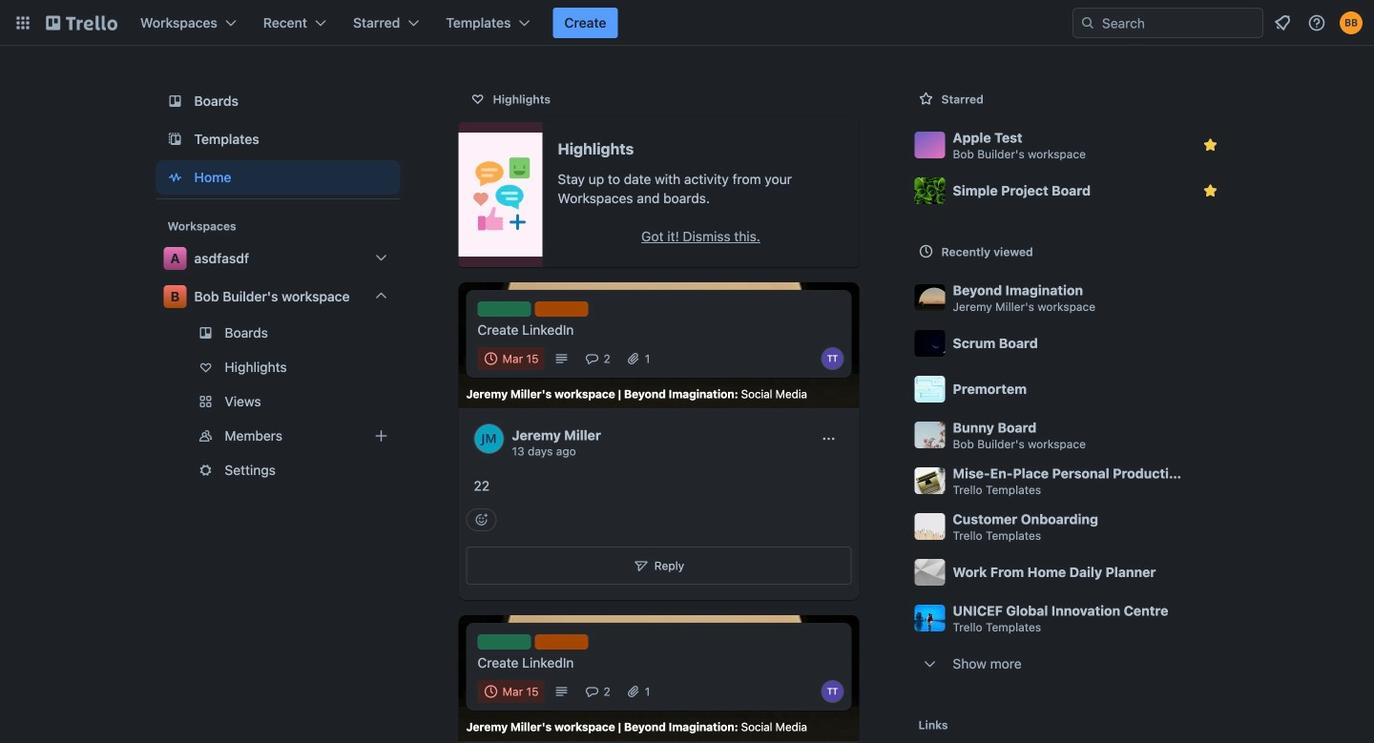 Task type: describe. For each thing, give the bounding box(es) containing it.
color: green, title: none image for first color: orange, title: none 'image' from the bottom of the page
[[478, 635, 531, 650]]

color: green, title: none image for 2nd color: orange, title: none 'image' from the bottom of the page
[[478, 302, 531, 317]]

template board image
[[164, 128, 187, 151]]

board image
[[164, 90, 187, 113]]

add reaction image
[[466, 509, 497, 532]]

search image
[[1081, 15, 1096, 31]]



Task type: locate. For each thing, give the bounding box(es) containing it.
home image
[[164, 166, 187, 189]]

open information menu image
[[1308, 13, 1327, 32]]

back to home image
[[46, 8, 117, 38]]

2 color: orange, title: none image from the top
[[535, 635, 589, 650]]

add image
[[370, 425, 393, 448]]

0 notifications image
[[1272, 11, 1295, 34]]

2 color: green, title: none image from the top
[[478, 635, 531, 650]]

primary element
[[0, 0, 1375, 46]]

1 vertical spatial color: green, title: none image
[[478, 635, 531, 650]]

click to unstar simple project board. it will be removed from your starred list. image
[[1202, 181, 1221, 201]]

Search field
[[1073, 8, 1264, 38]]

1 color: orange, title: none image from the top
[[535, 302, 589, 317]]

0 vertical spatial color: orange, title: none image
[[535, 302, 589, 317]]

1 color: green, title: none image from the top
[[478, 302, 531, 317]]

0 vertical spatial color: green, title: none image
[[478, 302, 531, 317]]

color: green, title: none image
[[478, 302, 531, 317], [478, 635, 531, 650]]

bob builder (bobbuilder40) image
[[1341, 11, 1363, 34]]

1 vertical spatial color: orange, title: none image
[[535, 635, 589, 650]]

color: orange, title: none image
[[535, 302, 589, 317], [535, 635, 589, 650]]

click to unstar apple test. it will be removed from your starred list. image
[[1202, 136, 1221, 155]]



Task type: vqa. For each thing, say whether or not it's contained in the screenshot.
'Add card' button
no



